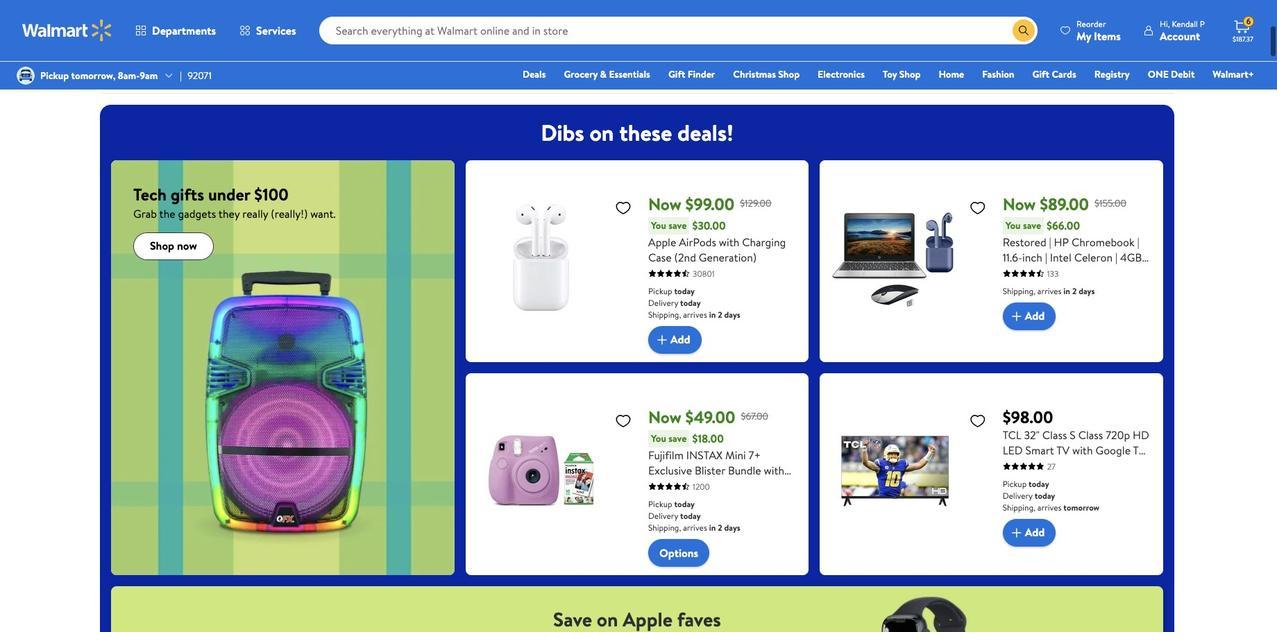 Task type: vqa. For each thing, say whether or not it's contained in the screenshot.
Under $50 Under
yes



Task type: locate. For each thing, give the bounding box(es) containing it.
now inside group
[[649, 405, 682, 429]]

2 pickup today delivery today shipping, arrives in 2 days from the top
[[649, 498, 741, 534]]

now up fujifilm
[[649, 405, 682, 429]]

gift finder
[[669, 67, 715, 81]]

get it by christmas
[[301, 57, 343, 81]]

0 vertical spatial add to cart image
[[1009, 308, 1025, 325]]

delivery down film),
[[649, 510, 679, 522]]

get gifts in time for christmas. image
[[297, 4, 347, 54]]

0 horizontal spatial gift
[[669, 67, 686, 81]]

$187.37
[[1233, 34, 1254, 44]]

2 vertical spatial in
[[709, 522, 716, 534]]

gift for gift cards
[[1033, 67, 1050, 81]]

| left hp
[[1050, 234, 1052, 250]]

gift left finder
[[669, 67, 686, 81]]

0 horizontal spatial class
[[1043, 427, 1068, 443]]

1 horizontal spatial $100
[[577, 57, 596, 71]]

pickup today delivery today shipping, arrives in 2 days for $49.00
[[649, 498, 741, 534]]

under left $25
[[384, 57, 410, 71]]

shop now
[[150, 238, 197, 254]]

class
[[1043, 427, 1068, 443], [1079, 427, 1104, 443]]

instax
[[687, 448, 723, 463]]

1 deals from the left
[[162, 57, 184, 71]]

1 vertical spatial delivery
[[1003, 490, 1033, 502]]

pickup left the tomorrow,
[[40, 69, 69, 83]]

1 class from the left
[[1043, 427, 1068, 443]]

2 vertical spatial with
[[764, 463, 785, 478]]

under
[[208, 182, 250, 206]]

$99.00
[[686, 192, 735, 216]]

| left the 92071
[[180, 69, 182, 83]]

1 vertical spatial pickup today delivery today shipping, arrives in 2 days
[[649, 498, 741, 534]]

save for $89.00
[[1024, 218, 1042, 232]]

shop now button
[[133, 232, 214, 260]]

express
[[1079, 311, 1116, 326]]

delivery up add to cart image
[[649, 297, 679, 309]]

registry
[[1095, 67, 1130, 81]]

under inside under $100 link
[[548, 57, 574, 71]]

delivery down - at the right bottom of page
[[1003, 490, 1033, 502]]

shipping,
[[1003, 285, 1036, 297], [649, 309, 681, 321], [1003, 502, 1036, 514], [649, 522, 681, 534]]

1 horizontal spatial christmas
[[734, 67, 776, 81]]

in down lavender
[[709, 522, 716, 534]]

1 pickup today delivery today shipping, arrives in 2 days from the top
[[649, 285, 741, 321]]

0 vertical spatial pickup today delivery today shipping, arrives in 2 days
[[649, 285, 741, 321]]

you for now $89.00
[[1006, 218, 1021, 232]]

under $500 image
[[714, 4, 764, 54]]

| right ram
[[1030, 265, 1032, 280]]

|
[[180, 69, 182, 83], [1050, 234, 1052, 250], [1138, 234, 1140, 250], [1046, 250, 1048, 265], [1116, 250, 1118, 265], [1030, 265, 1032, 280], [1063, 265, 1065, 280], [1144, 265, 1147, 280]]

under left the "$500" at the top of the page
[[714, 57, 740, 71]]

in down 2022 at the top of the page
[[1064, 285, 1071, 297]]

led
[[1003, 443, 1023, 458]]

2 down generation)
[[718, 309, 723, 321]]

92071
[[188, 69, 212, 83]]

shop right the "$500" at the top of the page
[[779, 67, 800, 81]]

with down $30.00
[[719, 234, 740, 250]]

pickup today delivery today shipping, arrives in 2 days
[[649, 285, 741, 321], [649, 498, 741, 534]]

under inside under $500 link
[[714, 57, 740, 71]]

gift
[[669, 67, 686, 81], [1033, 67, 1050, 81]]

save inside you save $66.00 restored | hp chromebook | 11.6-inch | intel celeron | 4gb ram | 16gb | 2022 latest os | bundle: wireless mouse, bluetooth/wireless airbuds by certified 2 day express
[[1024, 218, 1042, 232]]

$98.00 tcl 32" class s class 720p hd led smart tv with google tv - 32s250g (new)
[[1003, 405, 1150, 473]]

deals right "tech"
[[246, 57, 267, 71]]

delivery inside the pickup today delivery today shipping, arrives tomorrow
[[1003, 490, 1033, 502]]

1 horizontal spatial tv
[[1134, 443, 1147, 458]]

0 horizontal spatial deals
[[162, 57, 184, 71]]

delivery for now $49.00
[[649, 510, 679, 522]]

mini left the 7+
[[726, 448, 746, 463]]

1 vertical spatial days
[[725, 309, 741, 321]]

2 down lavender
[[718, 522, 723, 534]]

shipping, inside now $49.00 group
[[649, 522, 681, 534]]

11.6-
[[1003, 250, 1023, 265]]

under $25 link
[[369, 4, 442, 72]]

shop
[[127, 57, 149, 71], [779, 67, 800, 81], [900, 67, 921, 81], [150, 238, 174, 254]]

with inside you save $18.00 fujifilm instax mini 7+ exclusive blister bundle with bonus pack of film (10-pack mini film), lavender
[[764, 463, 785, 478]]

add
[[1025, 309, 1045, 324], [671, 332, 691, 347], [1025, 525, 1045, 541]]

now for now $89.00
[[1003, 192, 1036, 216]]

1 vertical spatial $100
[[254, 182, 289, 206]]

class left s
[[1043, 427, 1068, 443]]

you inside you save $66.00 restored | hp chromebook | 11.6-inch | intel celeron | 4gb ram | 16gb | 2022 latest os | bundle: wireless mouse, bluetooth/wireless airbuds by certified 2 day express
[[1006, 218, 1021, 232]]

1 vertical spatial mini
[[649, 493, 669, 509]]

0 horizontal spatial christmas
[[301, 67, 343, 81]]

arrives
[[1038, 285, 1062, 297], [683, 309, 707, 321], [1038, 502, 1062, 514], [683, 522, 707, 534]]

pickup today delivery today shipping, arrives in 2 days down 30801
[[649, 285, 741, 321]]

1 vertical spatial add to cart image
[[1009, 525, 1025, 541]]

film),
[[672, 493, 699, 509]]

arrives left tomorrow
[[1038, 502, 1062, 514]]

1 horizontal spatial deals
[[246, 57, 267, 71]]

$100 right under
[[254, 182, 289, 206]]

toy
[[883, 67, 897, 81]]

under right deals at the left of the page
[[548, 57, 574, 71]]

add to cart image down the pickup today delivery today shipping, arrives tomorrow
[[1009, 525, 1025, 541]]

| right os
[[1144, 265, 1147, 280]]

under for under $50
[[467, 57, 493, 71]]

2 vertical spatial days
[[725, 522, 741, 534]]

tv left s
[[1057, 443, 1070, 458]]

airpods
[[679, 234, 717, 250]]

1 horizontal spatial class
[[1079, 427, 1104, 443]]

arrives down film),
[[683, 522, 707, 534]]

save inside you save $18.00 fujifilm instax mini 7+ exclusive blister bundle with bonus pack of film (10-pack mini film), lavender
[[669, 432, 687, 446]]

add to favorites list, tcl 32" class s class 720p hd led smart tv with google tv - 32s250g (new) image
[[970, 412, 987, 430]]

6 $187.37
[[1233, 15, 1254, 44]]

1 under from the left
[[384, 57, 410, 71]]

| 92071
[[180, 69, 212, 83]]

days for $99.00
[[725, 309, 741, 321]]

you up fujifilm
[[651, 432, 667, 446]]

in down 30801
[[709, 309, 716, 321]]

4 under from the left
[[631, 57, 657, 71]]

$100 left &
[[577, 57, 596, 71]]

1 tv from the left
[[1057, 443, 1070, 458]]

you up restored
[[1006, 218, 1021, 232]]

2 left day
[[1049, 311, 1055, 326]]

deals for shop all deals
[[162, 57, 184, 71]]

shop inside "link"
[[900, 67, 921, 81]]

essentials
[[609, 67, 651, 81]]

gift cards
[[1033, 67, 1077, 81]]

mini left film),
[[649, 493, 669, 509]]

you
[[651, 218, 667, 232], [1006, 218, 1021, 232], [651, 432, 667, 446]]

days inside now $49.00 group
[[725, 522, 741, 534]]

you save $66.00 restored | hp chromebook | 11.6-inch | intel celeron | 4gb ram | 16gb | 2022 latest os | bundle: wireless mouse, bluetooth/wireless airbuds by certified 2 day express
[[1003, 218, 1149, 326]]

under $100 image
[[547, 4, 597, 54]]

apple
[[649, 234, 677, 250]]

days down 2022 at the top of the page
[[1079, 285, 1095, 297]]

deals right all
[[162, 57, 184, 71]]

deals
[[523, 67, 546, 81]]

2 horizontal spatial with
[[1073, 443, 1093, 458]]

days for $49.00
[[725, 522, 741, 534]]

2 gift from the left
[[1033, 67, 1050, 81]]

pickup today delivery today shipping, arrives in 2 days inside now $49.00 group
[[649, 498, 741, 534]]

shop right toy
[[900, 67, 921, 81]]

grocery & essentials link
[[558, 67, 657, 82]]

under inside under $50 link
[[467, 57, 493, 71]]

shipping, up the options link
[[649, 522, 681, 534]]

under inside under $25 link
[[384, 57, 410, 71]]

$250
[[659, 57, 680, 71]]

0 vertical spatial delivery
[[649, 297, 679, 309]]

1 horizontal spatial gift
[[1033, 67, 1050, 81]]

save inside the you save $30.00 apple airpods with charging case (2nd generation)
[[669, 218, 687, 232]]

1 vertical spatial in
[[709, 309, 716, 321]]

gift finder link
[[662, 67, 722, 82]]

under for under $500
[[714, 57, 740, 71]]

gifts
[[171, 182, 204, 206]]

class right s
[[1079, 427, 1104, 443]]

all tech deals
[[211, 57, 267, 71]]

pickup down - at the right bottom of page
[[1003, 478, 1027, 490]]

0 horizontal spatial $100
[[254, 182, 289, 206]]

0 horizontal spatial tv
[[1057, 443, 1070, 458]]

want.
[[311, 206, 336, 221]]

now for now $99.00
[[649, 192, 682, 216]]

grab
[[133, 206, 157, 221]]

you save $18.00 fujifilm instax mini 7+ exclusive blister bundle with bonus pack of film (10-pack mini film), lavender
[[649, 431, 785, 509]]

add to cart image
[[654, 332, 671, 348]]

$98.00
[[1003, 405, 1054, 429]]

shipping, down ram
[[1003, 285, 1036, 297]]

day
[[1058, 311, 1076, 326]]

tech gifts under $100 grab the gadgets they really (really!) want.
[[133, 182, 336, 221]]

save up the apple
[[669, 218, 687, 232]]

hp
[[1055, 234, 1070, 250]]

| right inch
[[1046, 250, 1048, 265]]

with right the 7+
[[764, 463, 785, 478]]

departments button
[[124, 14, 228, 47]]

add to cart image
[[1009, 308, 1025, 325], [1009, 525, 1025, 541]]

days down generation)
[[725, 309, 741, 321]]

options link
[[649, 539, 710, 567]]

30801
[[693, 268, 715, 280]]

under inside under $250 link
[[631, 57, 657, 71]]

pickup today delivery today shipping, arrives in 2 days down 1200
[[649, 498, 741, 534]]

now $49.00 group
[[477, 384, 798, 567]]

under $25
[[384, 57, 427, 71]]

mouse,
[[1085, 280, 1119, 296]]

with left google
[[1073, 443, 1093, 458]]

registry link
[[1089, 67, 1137, 82]]

shipping, down 32s250g
[[1003, 502, 1036, 514]]

| right 133
[[1063, 265, 1065, 280]]

add to cart image down bundle:
[[1009, 308, 1025, 325]]

now
[[649, 192, 682, 216], [1003, 192, 1036, 216], [649, 405, 682, 429]]

1 horizontal spatial mini
[[726, 448, 746, 463]]

(10-
[[742, 478, 761, 493]]

add for $99.00
[[671, 332, 691, 347]]

0 horizontal spatial mini
[[649, 493, 669, 509]]

$89.00
[[1040, 192, 1090, 216]]

really
[[243, 206, 268, 221]]

electronics
[[818, 67, 865, 81]]

5 under from the left
[[714, 57, 740, 71]]

in inside now $49.00 group
[[709, 522, 716, 534]]

2 vertical spatial delivery
[[649, 510, 679, 522]]

you save $30.00 apple airpods with charging case (2nd generation)
[[649, 218, 786, 265]]

1 vertical spatial add
[[671, 332, 691, 347]]

1 gift from the left
[[669, 67, 686, 81]]

(2nd
[[675, 250, 696, 265]]

0 vertical spatial in
[[1064, 285, 1071, 297]]

now up restored
[[1003, 192, 1036, 216]]

reorder
[[1077, 18, 1107, 30]]

pickup down bonus
[[649, 498, 673, 510]]

0 vertical spatial with
[[719, 234, 740, 250]]

deals
[[162, 57, 184, 71], [246, 57, 267, 71]]

save up fujifilm
[[669, 432, 687, 446]]

Walmart Site-Wide search field
[[319, 17, 1038, 44]]

tv right google
[[1134, 443, 1147, 458]]

with inside the $98.00 tcl 32" class s class 720p hd led smart tv with google tv - 32s250g (new)
[[1073, 443, 1093, 458]]

you inside the you save $30.00 apple airpods with charging case (2nd generation)
[[651, 218, 667, 232]]

gift for gift finder
[[669, 67, 686, 81]]

shop left now
[[150, 238, 174, 254]]

2 deals from the left
[[246, 57, 267, 71]]

you inside you save $18.00 fujifilm instax mini 7+ exclusive blister bundle with bonus pack of film (10-pack mini film), lavender
[[651, 432, 667, 446]]

shipping, inside the pickup today delivery today shipping, arrives tomorrow
[[1003, 502, 1036, 514]]

ram
[[1003, 265, 1027, 280]]

1 vertical spatial with
[[1073, 443, 1093, 458]]

walmart+ link
[[1207, 67, 1261, 82]]

pickup down case
[[649, 285, 673, 297]]

pickup
[[40, 69, 69, 83], [649, 285, 673, 297], [1003, 478, 1027, 490], [649, 498, 673, 510]]

under left the $50
[[467, 57, 493, 71]]

christmas inside christmas shop link
[[734, 67, 776, 81]]

now up the apple
[[649, 192, 682, 216]]

$18.00
[[693, 431, 724, 447]]

1 horizontal spatial with
[[764, 463, 785, 478]]

delivery inside now $49.00 group
[[649, 510, 679, 522]]

hi,
[[1160, 18, 1171, 30]]

$49.00
[[686, 405, 736, 429]]

0 horizontal spatial with
[[719, 234, 740, 250]]

0 vertical spatial days
[[1079, 285, 1095, 297]]

3 under from the left
[[548, 57, 574, 71]]

2 inside you save $66.00 restored | hp chromebook | 11.6-inch | intel celeron | 4gb ram | 16gb | 2022 latest os | bundle: wireless mouse, bluetooth/wireless airbuds by certified 2 day express
[[1049, 311, 1055, 326]]

in for now $49.00
[[709, 522, 716, 534]]

 image
[[17, 67, 35, 85]]

account
[[1160, 28, 1201, 43]]

0 vertical spatial add
[[1025, 309, 1045, 324]]

intel
[[1051, 250, 1072, 265]]

2 under from the left
[[467, 57, 493, 71]]

add button
[[1003, 302, 1056, 330], [649, 326, 702, 354], [1003, 519, 1056, 547]]

christmas shop link
[[727, 67, 806, 82]]

under left the $250
[[631, 57, 657, 71]]

you up the apple
[[651, 218, 667, 232]]

Search search field
[[319, 17, 1038, 44]]

days down lavender
[[725, 522, 741, 534]]

shipping, arrives in 2 days
[[1003, 285, 1095, 297]]

bundle
[[728, 463, 762, 478]]

gift left cards
[[1033, 67, 1050, 81]]

save up restored
[[1024, 218, 1042, 232]]

1 add to cart image from the top
[[1009, 308, 1025, 325]]

in
[[1064, 285, 1071, 297], [709, 309, 716, 321], [709, 522, 716, 534]]



Task type: describe. For each thing, give the bounding box(es) containing it.
you for now $49.00
[[651, 432, 667, 446]]

cards
[[1052, 67, 1077, 81]]

dibs
[[541, 117, 585, 148]]

fashion link
[[977, 67, 1021, 82]]

add to cart image inside add button
[[1009, 308, 1025, 325]]

under $100 link
[[536, 4, 608, 72]]

2022
[[1067, 265, 1092, 280]]

toy shop link
[[877, 67, 927, 82]]

&
[[600, 67, 607, 81]]

shipping, up add to cart image
[[649, 309, 681, 321]]

blister
[[695, 463, 726, 478]]

under for under $250
[[631, 57, 657, 71]]

0 vertical spatial mini
[[726, 448, 746, 463]]

all
[[151, 57, 160, 71]]

8am-
[[118, 69, 140, 83]]

delivery for now $99.00
[[649, 297, 679, 309]]

debit
[[1172, 67, 1195, 81]]

gift cards link
[[1027, 67, 1083, 82]]

airbuds
[[1098, 296, 1135, 311]]

save for $99.00
[[669, 218, 687, 232]]

deals link
[[517, 67, 552, 82]]

2 class from the left
[[1079, 427, 1104, 443]]

fashion
[[983, 67, 1015, 81]]

get it by christmas link
[[286, 4, 358, 82]]

s
[[1070, 427, 1076, 443]]

add to favorites list, fujifilm instax mini 7+ exclusive blister bundle with bonus pack of film (10-pack mini film), lavender image
[[615, 412, 632, 430]]

fujifilm
[[649, 448, 684, 463]]

with inside the you save $30.00 apple airpods with charging case (2nd generation)
[[719, 234, 740, 250]]

pickup today delivery today shipping, arrives in 2 days for $99.00
[[649, 285, 741, 321]]

kendall
[[1173, 18, 1199, 30]]

2 inside now $49.00 group
[[718, 522, 723, 534]]

2 vertical spatial add
[[1025, 525, 1045, 541]]

electronics link
[[812, 67, 872, 82]]

2 tv from the left
[[1134, 443, 1147, 458]]

shop left all
[[127, 57, 149, 71]]

christmas inside get it by christmas link
[[301, 67, 343, 81]]

under $250 link
[[619, 4, 692, 72]]

$129.00
[[740, 196, 772, 210]]

pickup tomorrow, 8am-9am
[[40, 69, 158, 83]]

32"
[[1025, 427, 1040, 443]]

now $99.00 $129.00
[[649, 192, 772, 216]]

tech
[[133, 182, 167, 206]]

| up os
[[1138, 234, 1140, 250]]

arrives inside the pickup today delivery today shipping, arrives tomorrow
[[1038, 502, 1062, 514]]

the
[[159, 206, 175, 221]]

generation)
[[699, 250, 757, 265]]

$67.00
[[741, 410, 769, 424]]

2 add to cart image from the top
[[1009, 525, 1025, 541]]

under $25 image
[[381, 4, 431, 54]]

os
[[1127, 265, 1142, 280]]

certified
[[1003, 311, 1047, 326]]

google
[[1096, 443, 1131, 458]]

lavender
[[701, 493, 745, 509]]

under for under $25
[[384, 57, 410, 71]]

2 down 2022 at the top of the page
[[1073, 285, 1077, 297]]

departments
[[152, 23, 216, 38]]

exclusive
[[649, 463, 692, 478]]

now $49.00 $67.00
[[649, 405, 769, 429]]

tomorrow
[[1064, 502, 1100, 514]]

services
[[256, 23, 296, 38]]

1200
[[693, 481, 710, 493]]

shop all deals
[[127, 57, 184, 71]]

$155.00
[[1095, 196, 1127, 210]]

arrives down 30801
[[683, 309, 707, 321]]

shop inside button
[[150, 238, 174, 254]]

now for now $49.00
[[649, 405, 682, 429]]

add button for $99.00
[[649, 326, 702, 354]]

32s250g
[[1010, 458, 1055, 473]]

these
[[620, 117, 672, 148]]

finder
[[688, 67, 715, 81]]

-
[[1003, 458, 1007, 473]]

$500
[[742, 57, 764, 71]]

my
[[1077, 28, 1092, 43]]

7+
[[749, 448, 761, 463]]

search icon image
[[1019, 25, 1030, 36]]

under $250
[[631, 57, 680, 71]]

(really!)
[[271, 206, 308, 221]]

add button for $89.00
[[1003, 302, 1056, 330]]

home
[[939, 67, 965, 81]]

6
[[1247, 15, 1252, 27]]

9am
[[140, 69, 158, 83]]

they
[[219, 206, 240, 221]]

arrives inside now $49.00 group
[[683, 522, 707, 534]]

add to favorites list, restored | hp chromebook | 11.6-inch | intel celeron | 4gb ram | 16gb | 2022 latest os | bundle: wireless mouse, bluetooth/wireless airbuds by certified 2 day express image
[[970, 199, 987, 216]]

christmas shop
[[734, 67, 800, 81]]

latest
[[1095, 265, 1124, 280]]

grocery
[[564, 67, 598, 81]]

smart
[[1026, 443, 1055, 458]]

it
[[322, 57, 328, 71]]

on
[[590, 117, 614, 148]]

walmart image
[[22, 19, 112, 42]]

you for now $99.00
[[651, 218, 667, 232]]

all tech deals image
[[214, 4, 264, 54]]

under $50
[[467, 57, 511, 71]]

133
[[1048, 268, 1059, 280]]

in for now $99.00
[[709, 309, 716, 321]]

one
[[1148, 67, 1169, 81]]

0 vertical spatial $100
[[577, 57, 596, 71]]

by
[[330, 57, 341, 71]]

now $89.00 $155.00
[[1003, 192, 1127, 216]]

under $500 link
[[703, 4, 775, 72]]

celeron
[[1075, 250, 1113, 265]]

under $250 image
[[631, 4, 681, 54]]

deals for all tech deals
[[246, 57, 267, 71]]

bluetooth/wireless
[[1003, 296, 1095, 311]]

tomorrow,
[[71, 69, 116, 83]]

dibs on these deals!
[[541, 117, 734, 148]]

all tech deals link
[[203, 4, 275, 72]]

one debit link
[[1142, 67, 1202, 82]]

under $50 link
[[453, 4, 525, 72]]

27
[[1048, 461, 1056, 473]]

film
[[719, 478, 740, 493]]

| left 4gb
[[1116, 250, 1118, 265]]

arrives down 133
[[1038, 285, 1062, 297]]

get
[[304, 57, 320, 71]]

by
[[1137, 296, 1149, 311]]

shop all deals image
[[131, 4, 181, 54]]

add to favorites list, apple airpods with charging case (2nd generation) image
[[615, 199, 632, 216]]

all
[[211, 57, 222, 71]]

add for $89.00
[[1025, 309, 1045, 324]]

shop all deals link
[[119, 4, 192, 72]]

16gb
[[1035, 265, 1060, 280]]

pickup inside the pickup today delivery today shipping, arrives tomorrow
[[1003, 478, 1027, 490]]

items
[[1094, 28, 1121, 43]]

under for under $100
[[548, 57, 574, 71]]

pickup inside now $49.00 group
[[649, 498, 673, 510]]

under $50 image
[[464, 4, 514, 54]]

$100 inside tech gifts under $100 grab the gadgets they really (really!) want.
[[254, 182, 289, 206]]

save for $49.00
[[669, 432, 687, 446]]



